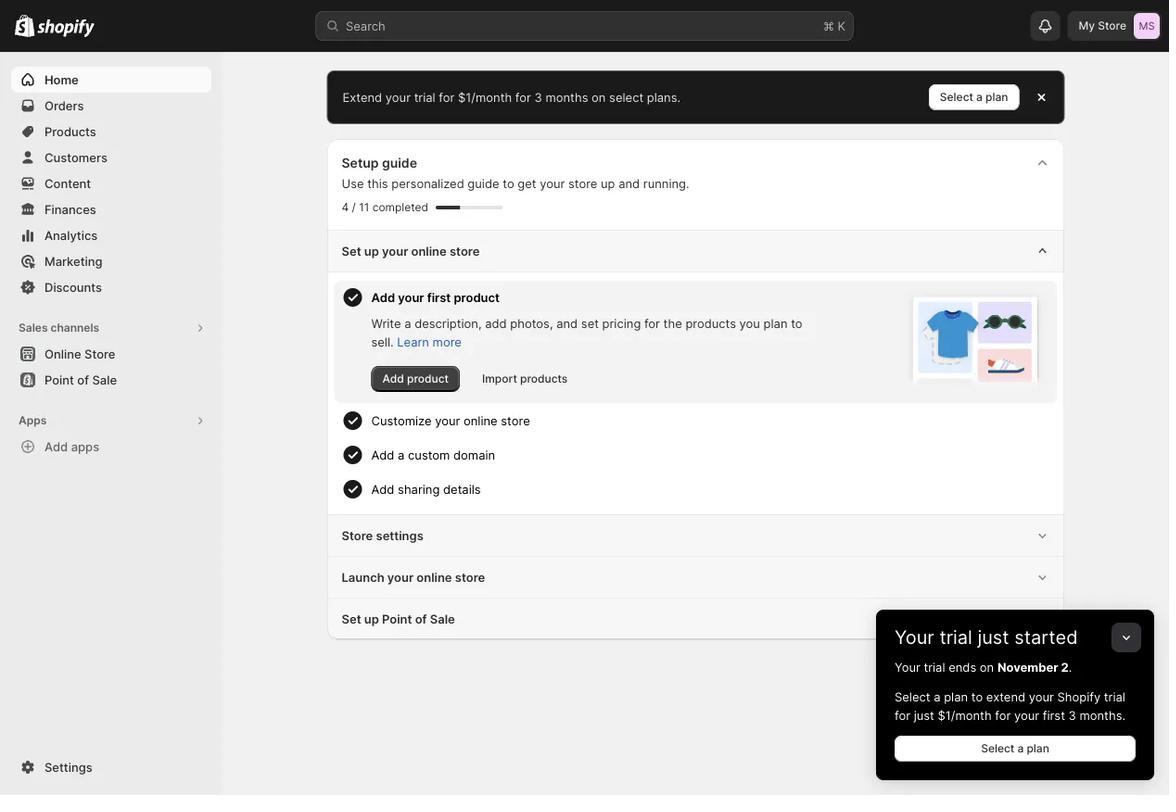 Task type: vqa. For each thing, say whether or not it's contained in the screenshot.
text box
no



Task type: locate. For each thing, give the bounding box(es) containing it.
0 vertical spatial select
[[940, 90, 974, 104]]

and left running.
[[619, 176, 640, 191]]

product up "add"
[[454, 290, 500, 305]]

0 vertical spatial point
[[45, 373, 74, 387]]

0 horizontal spatial first
[[427, 290, 451, 305]]

of
[[77, 373, 89, 387], [415, 612, 427, 626]]

trial left ends
[[924, 660, 945, 675]]

trial right extend
[[414, 90, 436, 104]]

select inside select a plan to extend your shopify trial for just $1/month for your first 3 months.
[[895, 690, 931, 704]]

up down "11"
[[364, 244, 379, 258]]

to left extend
[[972, 690, 983, 704]]

first down shopify
[[1043, 708, 1065, 723]]

trial
[[414, 90, 436, 104], [940, 626, 973, 649], [924, 660, 945, 675], [1104, 690, 1126, 704]]

more
[[433, 335, 462, 349]]

customers link
[[11, 145, 211, 171]]

online up domain
[[464, 414, 498, 428]]

up for set up point of sale
[[364, 612, 379, 626]]

add for add sharing details
[[371, 482, 395, 497]]

first up description,
[[427, 290, 451, 305]]

add product link
[[371, 366, 460, 392]]

your down extend
[[1014, 708, 1040, 723]]

1 set from the top
[[342, 244, 361, 258]]

extend
[[987, 690, 1026, 704]]

0 horizontal spatial of
[[77, 373, 89, 387]]

analytics link
[[11, 223, 211, 249]]

trial up ends
[[940, 626, 973, 649]]

0 vertical spatial store
[[1098, 19, 1127, 32]]

0 horizontal spatial select
[[895, 690, 931, 704]]

add left "apps"
[[45, 440, 68, 454]]

store down the import products link
[[501, 414, 530, 428]]

up left running.
[[601, 176, 615, 191]]

settings
[[376, 529, 424, 543]]

1 vertical spatial sale
[[430, 612, 455, 626]]

your inside dropdown button
[[895, 626, 935, 649]]

of down launch your online store
[[415, 612, 427, 626]]

set
[[581, 316, 599, 331]]

1 vertical spatial select
[[895, 690, 931, 704]]

just up "your trial ends on november 2 ."
[[978, 626, 1010, 649]]

up down the launch
[[364, 612, 379, 626]]

a inside 'dropdown button'
[[398, 448, 405, 462]]

2 horizontal spatial to
[[972, 690, 983, 704]]

0 vertical spatial your
[[895, 626, 935, 649]]

your up "your trial ends on november 2 ."
[[895, 626, 935, 649]]

sharing
[[398, 482, 440, 497]]

0 horizontal spatial products
[[520, 372, 568, 386]]

1 vertical spatial select a plan
[[981, 742, 1050, 756]]

set up point of sale button
[[327, 599, 1065, 640]]

just down "your trial ends on november 2 ."
[[914, 708, 935, 723]]

1 vertical spatial your
[[895, 660, 921, 675]]

learn more
[[397, 335, 462, 349]]

add inside 'dropdown button'
[[371, 448, 395, 462]]

plans.
[[647, 90, 681, 104]]

0 horizontal spatial point
[[45, 373, 74, 387]]

add sharing details button
[[371, 473, 1050, 506]]

1 vertical spatial guide
[[468, 176, 499, 191]]

1 vertical spatial first
[[1043, 708, 1065, 723]]

2 vertical spatial up
[[364, 612, 379, 626]]

your
[[386, 90, 411, 104], [540, 176, 565, 191], [382, 244, 408, 258], [398, 290, 424, 305], [435, 414, 460, 428], [388, 570, 414, 585], [1029, 690, 1054, 704], [1014, 708, 1040, 723]]

your right the launch
[[388, 570, 414, 585]]

a inside select a plan to extend your shopify trial for just $1/month for your first 3 months.
[[934, 690, 941, 704]]

select a plan
[[940, 90, 1008, 104], [981, 742, 1050, 756]]

1 vertical spatial on
[[980, 660, 994, 675]]

add inside button
[[45, 440, 68, 454]]

1 vertical spatial and
[[557, 316, 578, 331]]

0 horizontal spatial and
[[557, 316, 578, 331]]

2 horizontal spatial store
[[1098, 19, 1127, 32]]

1 vertical spatial up
[[364, 244, 379, 258]]

months.
[[1080, 708, 1126, 723]]

and left set
[[557, 316, 578, 331]]

your trial just started
[[895, 626, 1078, 649]]

add down sell.
[[383, 372, 404, 386]]

search
[[346, 19, 386, 33]]

1 vertical spatial just
[[914, 708, 935, 723]]

add your first product
[[371, 290, 500, 305]]

$1/month left months
[[458, 90, 512, 104]]

1 horizontal spatial on
[[980, 660, 994, 675]]

online
[[411, 244, 447, 258], [464, 414, 498, 428], [417, 570, 452, 585]]

1 vertical spatial store
[[84, 347, 115, 361]]

store for online store
[[84, 347, 115, 361]]

online store
[[45, 347, 115, 361]]

store right my
[[1098, 19, 1127, 32]]

1 vertical spatial online
[[464, 414, 498, 428]]

store
[[568, 176, 598, 191], [450, 244, 480, 258], [501, 414, 530, 428], [455, 570, 485, 585]]

sales channels button
[[11, 315, 211, 341]]

3 left months
[[535, 90, 542, 104]]

sale down launch your online store
[[430, 612, 455, 626]]

1 vertical spatial set
[[342, 612, 361, 626]]

0 vertical spatial select a plan
[[940, 90, 1008, 104]]

point down online
[[45, 373, 74, 387]]

a inside 'write a description, add photos, and set pricing for the products you plan to sell.'
[[405, 316, 411, 331]]

started
[[1015, 626, 1078, 649]]

online down "settings"
[[417, 570, 452, 585]]

add left sharing
[[371, 482, 395, 497]]

to left 'get'
[[503, 176, 514, 191]]

online up add your first product
[[411, 244, 447, 258]]

1 horizontal spatial and
[[619, 176, 640, 191]]

trial inside select a plan to extend your shopify trial for just $1/month for your first 3 months.
[[1104, 690, 1126, 704]]

of down online store
[[77, 373, 89, 387]]

1 vertical spatial point
[[382, 612, 412, 626]]

k
[[838, 19, 846, 33]]

0 horizontal spatial guide
[[382, 155, 417, 171]]

your right extend
[[386, 90, 411, 104]]

your up add a custom domain
[[435, 414, 460, 428]]

1 vertical spatial products
[[520, 372, 568, 386]]

0 vertical spatial on
[[592, 90, 606, 104]]

product down learn more link
[[407, 372, 449, 386]]

home
[[45, 72, 78, 87]]

plan
[[986, 90, 1008, 104], [764, 316, 788, 331], [944, 690, 968, 704], [1027, 742, 1050, 756]]

for
[[439, 90, 455, 104], [515, 90, 531, 104], [644, 316, 660, 331], [895, 708, 911, 723], [995, 708, 1011, 723]]

your inside "dropdown button"
[[435, 414, 460, 428]]

point down launch your online store
[[382, 612, 412, 626]]

0 vertical spatial product
[[454, 290, 500, 305]]

1 vertical spatial $1/month
[[938, 708, 992, 723]]

your left ends
[[895, 660, 921, 675]]

1 horizontal spatial point
[[382, 612, 412, 626]]

guide
[[382, 155, 417, 171], [468, 176, 499, 191]]

import
[[482, 372, 517, 386]]

store up add your first product
[[450, 244, 480, 258]]

and inside 'write a description, add photos, and set pricing for the products you plan to sell.'
[[557, 316, 578, 331]]

products right import
[[520, 372, 568, 386]]

3 down shopify
[[1069, 708, 1076, 723]]

marketing link
[[11, 249, 211, 274]]

up for set up your online store
[[364, 244, 379, 258]]

product
[[454, 290, 500, 305], [407, 372, 449, 386]]

on inside your trial just started element
[[980, 660, 994, 675]]

select
[[609, 90, 644, 104]]

sale inside button
[[92, 373, 117, 387]]

your for your trial just started
[[895, 626, 935, 649]]

1 horizontal spatial of
[[415, 612, 427, 626]]

store up the launch
[[342, 529, 373, 543]]

import products link
[[471, 366, 579, 392]]

1 vertical spatial of
[[415, 612, 427, 626]]

select a plan inside your trial just started element
[[981, 742, 1050, 756]]

0 horizontal spatial 3
[[535, 90, 542, 104]]

customize
[[371, 414, 432, 428]]

$1/month
[[458, 90, 512, 104], [938, 708, 992, 723]]

set down /
[[342, 244, 361, 258]]

1 vertical spatial 3
[[1069, 708, 1076, 723]]

store down 'sales channels' 'button'
[[84, 347, 115, 361]]

1 horizontal spatial just
[[978, 626, 1010, 649]]

your down completed
[[382, 244, 408, 258]]

select a plan to extend your shopify trial for just $1/month for your first 3 months.
[[895, 690, 1126, 723]]

0 horizontal spatial sale
[[92, 373, 117, 387]]

on
[[592, 90, 606, 104], [980, 660, 994, 675]]

add
[[371, 290, 395, 305], [383, 372, 404, 386], [45, 440, 68, 454], [371, 448, 395, 462], [371, 482, 395, 497]]

select
[[940, 90, 974, 104], [895, 690, 931, 704], [981, 742, 1015, 756]]

.
[[1069, 660, 1072, 675]]

point of sale
[[45, 373, 117, 387]]

0 vertical spatial of
[[77, 373, 89, 387]]

0 vertical spatial $1/month
[[458, 90, 512, 104]]

select a plan for topmost select a plan link
[[940, 90, 1008, 104]]

products right "the"
[[686, 316, 736, 331]]

online inside "dropdown button"
[[464, 414, 498, 428]]

on right ends
[[980, 660, 994, 675]]

0 horizontal spatial product
[[407, 372, 449, 386]]

trial up months.
[[1104, 690, 1126, 704]]

2 vertical spatial select
[[981, 742, 1015, 756]]

your
[[895, 626, 935, 649], [895, 660, 921, 675]]

setup
[[342, 155, 379, 171]]

products
[[686, 316, 736, 331], [520, 372, 568, 386]]

add sharing details
[[371, 482, 481, 497]]

1 horizontal spatial sale
[[430, 612, 455, 626]]

write a description, add photos, and set pricing for the products you plan to sell.
[[371, 316, 803, 349]]

extend
[[343, 90, 382, 104]]

store inside button
[[84, 347, 115, 361]]

sale down online store button
[[92, 373, 117, 387]]

0 vertical spatial sale
[[92, 373, 117, 387]]

set
[[342, 244, 361, 258], [342, 612, 361, 626]]

2 vertical spatial store
[[342, 529, 373, 543]]

1 horizontal spatial products
[[686, 316, 736, 331]]

$1/month down extend
[[938, 708, 992, 723]]

select a plan for select a plan link within your trial just started element
[[981, 742, 1050, 756]]

0 vertical spatial select a plan link
[[929, 84, 1020, 110]]

0 vertical spatial guide
[[382, 155, 417, 171]]

ends
[[949, 660, 977, 675]]

for inside 'write a description, add photos, and set pricing for the products you plan to sell.'
[[644, 316, 660, 331]]

sale inside dropdown button
[[430, 612, 455, 626]]

on left select
[[592, 90, 606, 104]]

0 vertical spatial first
[[427, 290, 451, 305]]

pricing
[[602, 316, 641, 331]]

online for customize your online store
[[464, 414, 498, 428]]

1 horizontal spatial store
[[342, 529, 373, 543]]

0 horizontal spatial just
[[914, 708, 935, 723]]

2 set from the top
[[342, 612, 361, 626]]

just
[[978, 626, 1010, 649], [914, 708, 935, 723]]

november
[[998, 660, 1059, 675]]

store
[[1098, 19, 1127, 32], [84, 347, 115, 361], [342, 529, 373, 543]]

to right you
[[791, 316, 803, 331]]

and
[[619, 176, 640, 191], [557, 316, 578, 331]]

1 vertical spatial to
[[791, 316, 803, 331]]

2 your from the top
[[895, 660, 921, 675]]

1 horizontal spatial $1/month
[[938, 708, 992, 723]]

4
[[342, 201, 349, 214]]

sale
[[92, 373, 117, 387], [430, 612, 455, 626]]

1 horizontal spatial first
[[1043, 708, 1065, 723]]

add up 'write'
[[371, 290, 395, 305]]

launch your online store button
[[327, 557, 1065, 598]]

1 horizontal spatial 3
[[1069, 708, 1076, 723]]

add down customize
[[371, 448, 395, 462]]

1 horizontal spatial product
[[454, 290, 500, 305]]

0 vertical spatial online
[[411, 244, 447, 258]]

add apps button
[[11, 434, 211, 460]]

0 vertical spatial 3
[[535, 90, 542, 104]]

add for add product
[[383, 372, 404, 386]]

1 horizontal spatial to
[[791, 316, 803, 331]]

0 vertical spatial products
[[686, 316, 736, 331]]

guide left 'get'
[[468, 176, 499, 191]]

finances link
[[11, 197, 211, 223]]

to inside 'write a description, add photos, and set pricing for the products you plan to sell.'
[[791, 316, 803, 331]]

home link
[[11, 67, 211, 93]]

1 your from the top
[[895, 626, 935, 649]]

a for to
[[934, 690, 941, 704]]

launch
[[342, 570, 385, 585]]

0 vertical spatial set
[[342, 244, 361, 258]]

0 horizontal spatial store
[[84, 347, 115, 361]]

set for set up your online store
[[342, 244, 361, 258]]

product inside dropdown button
[[454, 290, 500, 305]]

store settings button
[[327, 516, 1065, 556]]

0 vertical spatial just
[[978, 626, 1010, 649]]

set down the launch
[[342, 612, 361, 626]]

this
[[367, 176, 388, 191]]

2 vertical spatial online
[[417, 570, 452, 585]]

just inside dropdown button
[[978, 626, 1010, 649]]

first inside dropdown button
[[427, 290, 451, 305]]

guide up "this"
[[382, 155, 417, 171]]

2 vertical spatial to
[[972, 690, 983, 704]]

0 vertical spatial to
[[503, 176, 514, 191]]

products inside 'write a description, add photos, and set pricing for the products you plan to sell.'
[[686, 316, 736, 331]]

add your first product element
[[371, 314, 813, 392]]

sales channels
[[19, 321, 99, 335]]

1 vertical spatial select a plan link
[[895, 736, 1136, 762]]



Task type: describe. For each thing, give the bounding box(es) containing it.
your down november
[[1029, 690, 1054, 704]]

apps button
[[11, 408, 211, 434]]

the
[[664, 316, 682, 331]]

finances
[[45, 202, 96, 217]]

/
[[352, 201, 356, 214]]

online
[[45, 347, 81, 361]]

completed
[[373, 201, 428, 214]]

online store link
[[11, 341, 211, 367]]

a for domain
[[398, 448, 405, 462]]

months
[[546, 90, 588, 104]]

first inside select a plan to extend your shopify trial for just $1/month for your first 3 months.
[[1043, 708, 1065, 723]]

your trial just started button
[[876, 610, 1155, 649]]

photos,
[[510, 316, 553, 331]]

2 horizontal spatial select
[[981, 742, 1015, 756]]

online store button
[[0, 341, 223, 367]]

4 / 11 completed
[[342, 201, 428, 214]]

0 vertical spatial up
[[601, 176, 615, 191]]

running.
[[643, 176, 690, 191]]

your up 'write'
[[398, 290, 424, 305]]

add your first product button
[[371, 281, 813, 314]]

plan inside 'write a description, add photos, and set pricing for the products you plan to sell.'
[[764, 316, 788, 331]]

orders link
[[11, 93, 211, 119]]

discounts
[[45, 280, 102, 294]]

store inside "dropdown button"
[[501, 414, 530, 428]]

a for add
[[405, 316, 411, 331]]

my
[[1079, 19, 1095, 32]]

$1/month inside select a plan to extend your shopify trial for just $1/month for your first 3 months.
[[938, 708, 992, 723]]

analytics
[[45, 228, 98, 243]]

store settings
[[342, 529, 424, 543]]

your right 'get'
[[540, 176, 565, 191]]

your trial just started element
[[876, 658, 1155, 781]]

store right 'get'
[[568, 176, 598, 191]]

shopify image
[[15, 14, 35, 37]]

apps
[[71, 440, 99, 454]]

channels
[[51, 321, 99, 335]]

select a plan link inside your trial just started element
[[895, 736, 1136, 762]]

personalized
[[392, 176, 464, 191]]

shopify image
[[37, 19, 95, 38]]

you
[[740, 316, 760, 331]]

your for your trial ends on november 2 .
[[895, 660, 921, 675]]

set up your online store button
[[327, 231, 1065, 273]]

add for add your first product
[[371, 290, 395, 305]]

⌘
[[823, 19, 834, 33]]

setup guide
[[342, 155, 417, 171]]

add for add a custom domain
[[371, 448, 395, 462]]

customize your online store
[[371, 414, 530, 428]]

learn more link
[[397, 335, 462, 349]]

2
[[1061, 660, 1069, 675]]

of inside dropdown button
[[415, 612, 427, 626]]

1 horizontal spatial guide
[[468, 176, 499, 191]]

domain
[[454, 448, 495, 462]]

sell.
[[371, 335, 394, 349]]

custom
[[408, 448, 450, 462]]

add
[[485, 316, 507, 331]]

add a custom domain button
[[371, 439, 1050, 472]]

learn
[[397, 335, 429, 349]]

apps
[[19, 414, 47, 428]]

point inside point of sale link
[[45, 373, 74, 387]]

set up point of sale
[[342, 612, 455, 626]]

my store
[[1079, 19, 1127, 32]]

write
[[371, 316, 401, 331]]

settings link
[[11, 755, 211, 781]]

of inside button
[[77, 373, 89, 387]]

sales
[[19, 321, 48, 335]]

set for set up point of sale
[[342, 612, 361, 626]]

11
[[359, 201, 369, 214]]

store down details
[[455, 570, 485, 585]]

content
[[45, 176, 91, 191]]

marketing
[[45, 254, 102, 268]]

store inside dropdown button
[[342, 529, 373, 543]]

just inside select a plan to extend your shopify trial for just $1/month for your first 3 months.
[[914, 708, 935, 723]]

online for launch your online store
[[417, 570, 452, 585]]

add product
[[383, 372, 449, 386]]

products
[[45, 124, 96, 139]]

description,
[[415, 316, 482, 331]]

0 horizontal spatial $1/month
[[458, 90, 512, 104]]

0 horizontal spatial on
[[592, 90, 606, 104]]

store for my store
[[1098, 19, 1127, 32]]

your trial ends on november 2 .
[[895, 660, 1072, 675]]

my store image
[[1134, 13, 1160, 39]]

3 inside select a plan to extend your shopify trial for just $1/month for your first 3 months.
[[1069, 708, 1076, 723]]

point of sale button
[[0, 367, 223, 393]]

1 horizontal spatial select
[[940, 90, 974, 104]]

get
[[518, 176, 536, 191]]

point inside 'set up point of sale' dropdown button
[[382, 612, 412, 626]]

add a custom domain
[[371, 448, 495, 462]]

customers
[[45, 150, 108, 165]]

products link
[[11, 119, 211, 145]]

discounts link
[[11, 274, 211, 300]]

to inside select a plan to extend your shopify trial for just $1/month for your first 3 months.
[[972, 690, 983, 704]]

content link
[[11, 171, 211, 197]]

point of sale link
[[11, 367, 211, 393]]

add apps
[[45, 440, 99, 454]]

plan inside select a plan to extend your shopify trial for just $1/month for your first 3 months.
[[944, 690, 968, 704]]

0 horizontal spatial to
[[503, 176, 514, 191]]

details
[[443, 482, 481, 497]]

0 vertical spatial and
[[619, 176, 640, 191]]

trial inside dropdown button
[[940, 626, 973, 649]]

launch your online store
[[342, 570, 485, 585]]

import products
[[482, 372, 568, 386]]

shopify
[[1058, 690, 1101, 704]]

use this personalized guide to get your store up and running.
[[342, 176, 690, 191]]

add for add apps
[[45, 440, 68, 454]]

use
[[342, 176, 364, 191]]

1 vertical spatial product
[[407, 372, 449, 386]]



